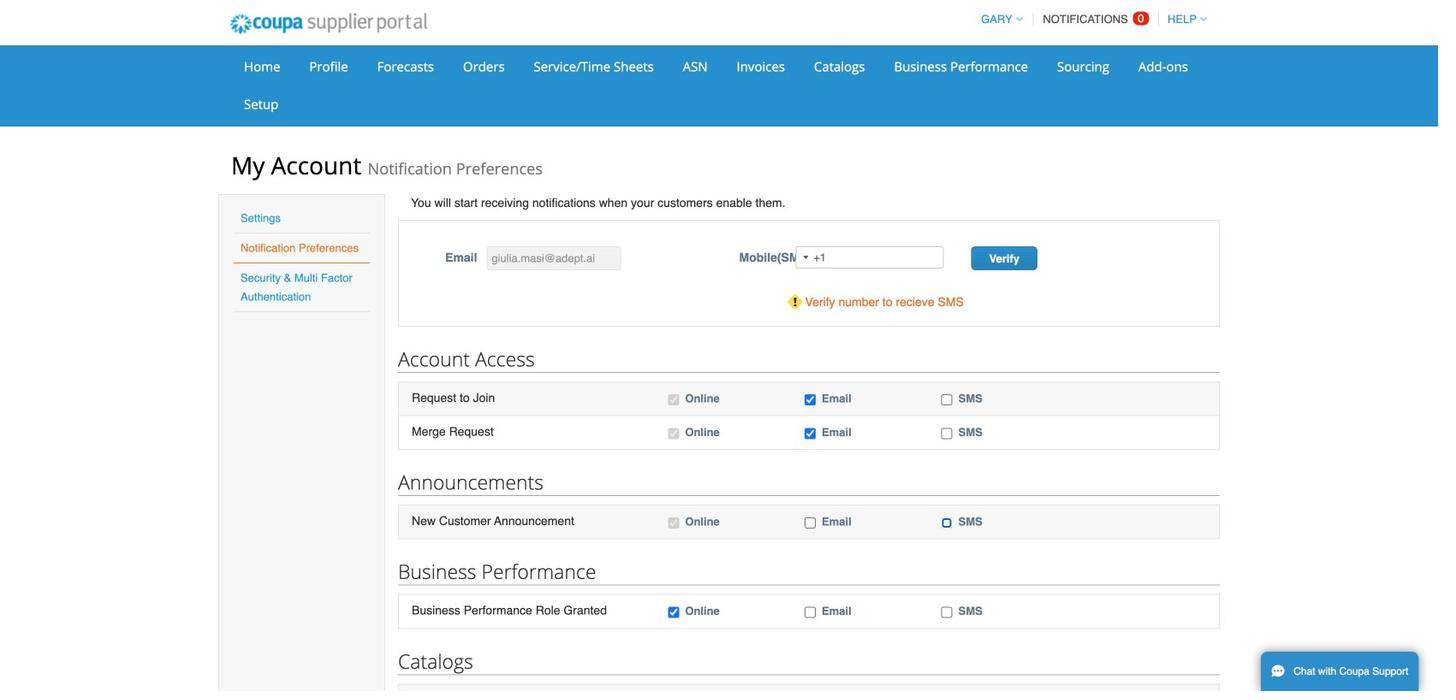 Task type: describe. For each thing, give the bounding box(es) containing it.
telephone country code image
[[804, 256, 809, 259]]



Task type: locate. For each thing, give the bounding box(es) containing it.
+1 201-555-0123 text field
[[796, 247, 944, 269]]

navigation
[[974, 3, 1207, 36]]

Telephone country code field
[[797, 247, 814, 268]]

None checkbox
[[805, 395, 816, 406], [942, 395, 953, 406], [942, 429, 953, 440], [668, 518, 679, 529], [805, 518, 816, 529], [668, 608, 679, 619], [805, 608, 816, 619], [805, 395, 816, 406], [942, 395, 953, 406], [942, 429, 953, 440], [668, 518, 679, 529], [805, 518, 816, 529], [668, 608, 679, 619], [805, 608, 816, 619]]

None checkbox
[[668, 395, 679, 406], [668, 429, 679, 440], [805, 429, 816, 440], [942, 518, 953, 529], [942, 608, 953, 619], [668, 395, 679, 406], [668, 429, 679, 440], [805, 429, 816, 440], [942, 518, 953, 529], [942, 608, 953, 619]]

None text field
[[487, 247, 621, 271]]

coupa supplier portal image
[[218, 3, 439, 45]]



